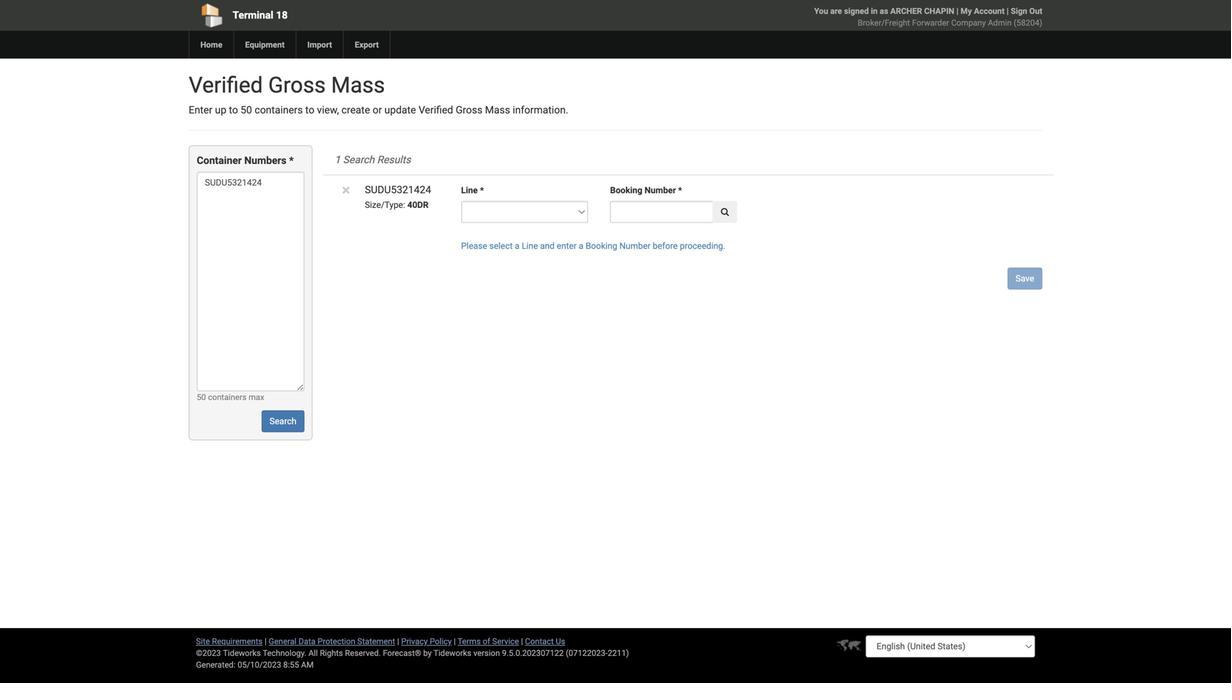 Task type: vqa. For each thing, say whether or not it's contained in the screenshot.
numbers
yes



Task type: locate. For each thing, give the bounding box(es) containing it.
Container Numbers * text field
[[197, 172, 305, 392]]

0 horizontal spatial mass
[[331, 72, 385, 98]]

1 horizontal spatial containers
[[255, 104, 303, 116]]

sudu5321424 size/type: 40dr
[[365, 184, 431, 210]]

* up proceeding.
[[678, 185, 682, 196]]

1 horizontal spatial to
[[305, 104, 315, 116]]

booking up please select a line and enter a booking number before proceeding.
[[610, 185, 643, 196]]

numbers
[[244, 155, 287, 167]]

terminal 18
[[233, 9, 288, 21]]

0 vertical spatial number
[[645, 185, 676, 196]]

1 horizontal spatial 50
[[241, 104, 252, 116]]

mass left information.
[[485, 104, 510, 116]]

a right enter
[[579, 241, 584, 251]]

| left sign
[[1007, 6, 1009, 16]]

terms
[[458, 637, 481, 647]]

policy
[[430, 637, 452, 647]]

*
[[289, 155, 294, 167], [480, 185, 484, 196], [678, 185, 682, 196]]

0 vertical spatial mass
[[331, 72, 385, 98]]

(07122023-
[[566, 649, 608, 659]]

number
[[645, 185, 676, 196], [620, 241, 651, 251]]

search inside 50 containers max search
[[270, 417, 297, 427]]

terminal 18 link
[[189, 0, 532, 31]]

©2023 tideworks
[[196, 649, 261, 659]]

2 horizontal spatial *
[[678, 185, 682, 196]]

| up forecast® at bottom
[[397, 637, 399, 647]]

×
[[342, 181, 350, 199]]

1 vertical spatial search
[[270, 417, 297, 427]]

* right the numbers
[[289, 155, 294, 167]]

to
[[229, 104, 238, 116], [305, 104, 315, 116]]

am
[[301, 661, 314, 670]]

forecast®
[[383, 649, 421, 659]]

before
[[653, 241, 678, 251]]

a
[[515, 241, 520, 251], [579, 241, 584, 251]]

signed
[[844, 6, 869, 16]]

0 vertical spatial verified
[[189, 72, 263, 98]]

1 horizontal spatial line
[[522, 241, 538, 251]]

0 horizontal spatial line
[[461, 185, 478, 196]]

verified gross mass enter up to 50 containers to view, create or update verified gross mass information.
[[189, 72, 569, 116]]

site requirements link
[[196, 637, 263, 647]]

0 horizontal spatial search
[[270, 417, 297, 427]]

export
[[355, 40, 379, 49]]

* up please
[[480, 185, 484, 196]]

requirements
[[212, 637, 263, 647]]

or
[[373, 104, 382, 116]]

gross
[[268, 72, 326, 98], [456, 104, 483, 116]]

line up please
[[461, 185, 478, 196]]

booking right enter
[[586, 241, 618, 251]]

as
[[880, 6, 889, 16]]

50
[[241, 104, 252, 116], [197, 393, 206, 402]]

number left before
[[620, 241, 651, 251]]

admin
[[988, 18, 1012, 27]]

number up before
[[645, 185, 676, 196]]

containers left the max
[[208, 393, 247, 402]]

search
[[343, 154, 375, 166], [270, 417, 297, 427]]

0 vertical spatial containers
[[255, 104, 303, 116]]

|
[[957, 6, 959, 16], [1007, 6, 1009, 16], [265, 637, 267, 647], [397, 637, 399, 647], [454, 637, 456, 647], [521, 637, 523, 647]]

50 right up
[[241, 104, 252, 116]]

1 vertical spatial booking
[[586, 241, 618, 251]]

a right select
[[515, 241, 520, 251]]

to left the view,
[[305, 104, 315, 116]]

1 vertical spatial mass
[[485, 104, 510, 116]]

please
[[461, 241, 487, 251]]

verified up up
[[189, 72, 263, 98]]

1 horizontal spatial verified
[[419, 104, 453, 116]]

0 horizontal spatial to
[[229, 104, 238, 116]]

0 vertical spatial 50
[[241, 104, 252, 116]]

0 horizontal spatial *
[[289, 155, 294, 167]]

containers left the view,
[[255, 104, 303, 116]]

forwarder
[[912, 18, 950, 27]]

| left general
[[265, 637, 267, 647]]

select
[[490, 241, 513, 251]]

1 horizontal spatial gross
[[456, 104, 483, 116]]

statement
[[358, 637, 395, 647]]

50 left the max
[[197, 393, 206, 402]]

gross right update
[[456, 104, 483, 116]]

1 vertical spatial 50
[[197, 393, 206, 402]]

line left and in the top left of the page
[[522, 241, 538, 251]]

mass
[[331, 72, 385, 98], [485, 104, 510, 116]]

0 vertical spatial line
[[461, 185, 478, 196]]

0 vertical spatial gross
[[268, 72, 326, 98]]

2 a from the left
[[579, 241, 584, 251]]

1 vertical spatial gross
[[456, 104, 483, 116]]

booking
[[610, 185, 643, 196], [586, 241, 618, 251]]

0 horizontal spatial a
[[515, 241, 520, 251]]

contact us link
[[525, 637, 566, 647]]

verified
[[189, 72, 263, 98], [419, 104, 453, 116]]

general data protection statement link
[[269, 637, 395, 647]]

export link
[[343, 31, 390, 59]]

* for booking number *
[[678, 185, 682, 196]]

out
[[1030, 6, 1043, 16]]

1 horizontal spatial search
[[343, 154, 375, 166]]

1 horizontal spatial a
[[579, 241, 584, 251]]

rights
[[320, 649, 343, 659]]

archer
[[891, 6, 923, 16]]

line
[[461, 185, 478, 196], [522, 241, 538, 251]]

containers inside "verified gross mass enter up to 50 containers to view, create or update verified gross mass information."
[[255, 104, 303, 116]]

(58204)
[[1014, 18, 1043, 27]]

version
[[474, 649, 500, 659]]

home
[[200, 40, 222, 49]]

create
[[342, 104, 370, 116]]

home link
[[189, 31, 233, 59]]

verified right update
[[419, 104, 453, 116]]

reserved.
[[345, 649, 381, 659]]

0 vertical spatial search
[[343, 154, 375, 166]]

results
[[377, 154, 411, 166]]

containers
[[255, 104, 303, 116], [208, 393, 247, 402]]

0 horizontal spatial 50
[[197, 393, 206, 402]]

1 horizontal spatial mass
[[485, 104, 510, 116]]

size/type:
[[365, 200, 405, 210]]

to right up
[[229, 104, 238, 116]]

you
[[815, 6, 829, 16]]

0 horizontal spatial containers
[[208, 393, 247, 402]]

by
[[423, 649, 432, 659]]

booking number *
[[610, 185, 682, 196]]

gross up the view,
[[268, 72, 326, 98]]

1 vertical spatial containers
[[208, 393, 247, 402]]

mass up create
[[331, 72, 385, 98]]



Task type: describe. For each thing, give the bounding box(es) containing it.
| up tideworks at the left bottom of the page
[[454, 637, 456, 647]]

1 vertical spatial number
[[620, 241, 651, 251]]

1 vertical spatial verified
[[419, 104, 453, 116]]

sudu5321424
[[365, 184, 431, 196]]

privacy
[[401, 637, 428, 647]]

account
[[974, 6, 1005, 16]]

40dr
[[408, 200, 429, 210]]

service
[[492, 637, 519, 647]]

company
[[952, 18, 986, 27]]

0 vertical spatial booking
[[610, 185, 643, 196]]

container
[[197, 155, 242, 167]]

max
[[249, 393, 264, 402]]

equipment link
[[233, 31, 296, 59]]

1 to from the left
[[229, 104, 238, 116]]

contact
[[525, 637, 554, 647]]

terminal
[[233, 9, 274, 21]]

container numbers *
[[197, 155, 294, 167]]

information.
[[513, 104, 569, 116]]

enter
[[189, 104, 213, 116]]

data
[[299, 637, 316, 647]]

proceeding.
[[680, 241, 726, 251]]

of
[[483, 637, 490, 647]]

my
[[961, 6, 972, 16]]

up
[[215, 104, 226, 116]]

1 horizontal spatial *
[[480, 185, 484, 196]]

equipment
[[245, 40, 285, 49]]

site
[[196, 637, 210, 647]]

privacy policy link
[[401, 637, 452, 647]]

general
[[269, 637, 297, 647]]

generated:
[[196, 661, 236, 670]]

and
[[540, 241, 555, 251]]

in
[[871, 6, 878, 16]]

update
[[385, 104, 416, 116]]

import
[[307, 40, 332, 49]]

50 containers max search
[[197, 393, 297, 427]]

0 horizontal spatial gross
[[268, 72, 326, 98]]

you are signed in as archer chapin | my account | sign out broker/freight forwarder company admin (58204)
[[815, 6, 1043, 27]]

50 inside "verified gross mass enter up to 50 containers to view, create or update verified gross mass information."
[[241, 104, 252, 116]]

technology.
[[263, 649, 307, 659]]

search button
[[262, 411, 305, 433]]

line *
[[461, 185, 484, 196]]

1 search results
[[335, 154, 411, 166]]

enter
[[557, 241, 577, 251]]

my account link
[[961, 6, 1005, 16]]

chapin
[[925, 6, 955, 16]]

search image
[[721, 207, 729, 216]]

05/10/2023
[[238, 661, 281, 670]]

containers inside 50 containers max search
[[208, 393, 247, 402]]

| up 9.5.0.202307122
[[521, 637, 523, 647]]

all
[[309, 649, 318, 659]]

are
[[831, 6, 842, 16]]

9.5.0.202307122
[[502, 649, 564, 659]]

import link
[[296, 31, 343, 59]]

* for container numbers *
[[289, 155, 294, 167]]

broker/freight
[[858, 18, 910, 27]]

1
[[335, 154, 341, 166]]

site requirements | general data protection statement | privacy policy | terms of service | contact us ©2023 tideworks technology. all rights reserved. forecast® by tideworks version 9.5.0.202307122 (07122023-2211) generated: 05/10/2023 8:55 am
[[196, 637, 629, 670]]

us
[[556, 637, 566, 647]]

0 horizontal spatial verified
[[189, 72, 263, 98]]

protection
[[318, 637, 355, 647]]

please select a line and enter a booking number before proceeding.
[[461, 241, 726, 251]]

8:55
[[283, 661, 299, 670]]

| left my
[[957, 6, 959, 16]]

1 a from the left
[[515, 241, 520, 251]]

2211)
[[608, 649, 629, 659]]

1 vertical spatial line
[[522, 241, 538, 251]]

view,
[[317, 104, 339, 116]]

sign
[[1011, 6, 1028, 16]]

50 inside 50 containers max search
[[197, 393, 206, 402]]

tideworks
[[434, 649, 472, 659]]

× button
[[342, 181, 350, 199]]

terms of service link
[[458, 637, 519, 647]]

sign out link
[[1011, 6, 1043, 16]]

18
[[276, 9, 288, 21]]

2 to from the left
[[305, 104, 315, 116]]



